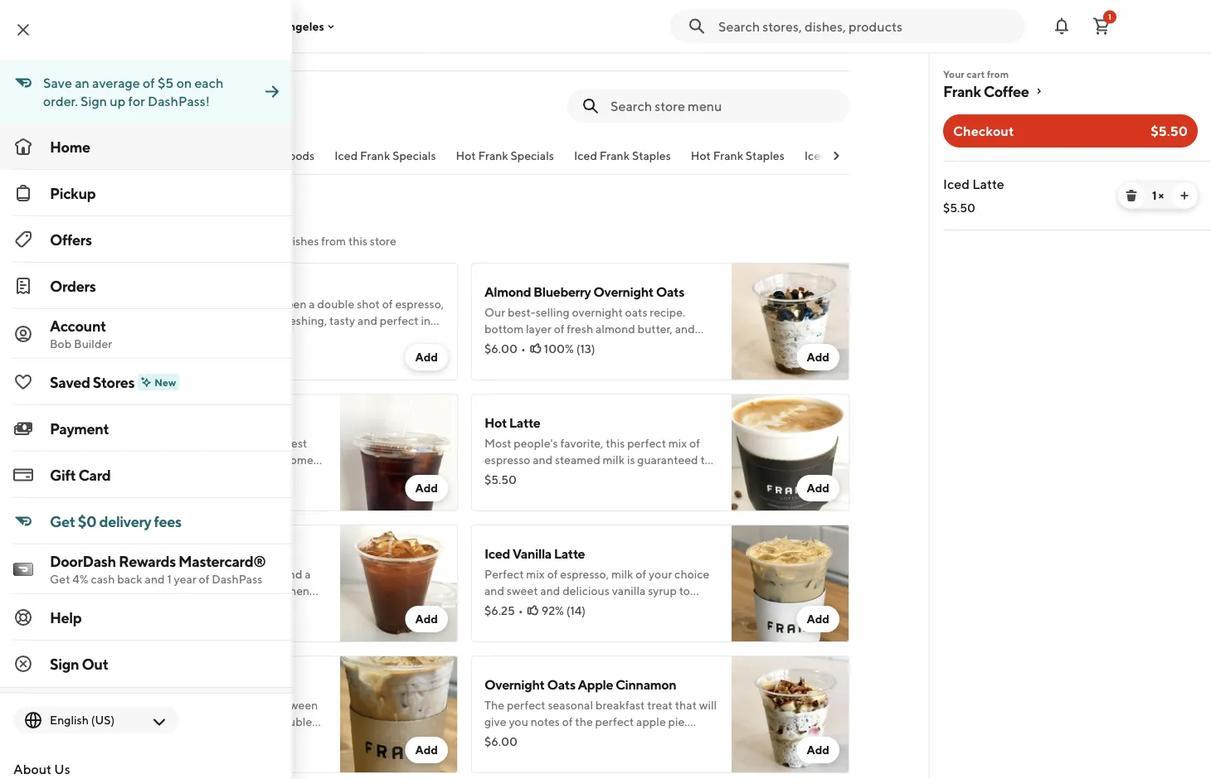 Task type: vqa. For each thing, say whether or not it's contained in the screenshot.
of inside the DOORDASH REWARDS MASTERCARD® GET 4% CASH BACK AND 1 YEAR OF DASHPASS
yes



Task type: describe. For each thing, give the bounding box(es) containing it.
oz.
[[175, 331, 190, 344]]

-
[[126, 104, 131, 118]]

1 items, open order cart image
[[1092, 16, 1112, 36]]

offers
[[50, 231, 92, 248]]

add for cold brew
[[415, 482, 438, 495]]

hot left matcha,
[[830, 149, 850, 163]]

year
[[174, 573, 196, 587]]

overnight oats apple cinnamon
[[485, 677, 676, 693]]

bob
[[50, 337, 72, 351]]

$6.00 for $6.00 •
[[485, 342, 518, 356]]

your
[[943, 68, 965, 80]]

save an average of $5 on each order. sign up for dashpass! status
[[0, 60, 262, 124]]

latte for iced latte our iced latte is the perfect mix between a double shot of espresso, some ice and your choice of milk. refreshing, tasty and perfect in any weather. 16 oz.
[[121, 276, 152, 292]]

is
[[167, 297, 175, 311]]

iced frank specials
[[335, 149, 436, 163]]

latte right 'vanilla'
[[554, 546, 585, 562]]

help link
[[0, 595, 292, 641]]

staples for hot frank staples
[[746, 149, 785, 163]]

add for almond blueberry overnight oats
[[807, 351, 830, 364]]

staples for iced frank staples
[[632, 149, 671, 163]]

your cart from
[[943, 68, 1009, 80]]

am
[[107, 104, 123, 118]]

vanilla
[[513, 546, 552, 562]]

add button for hot latte
[[797, 475, 840, 502]]

and down shot
[[358, 314, 378, 328]]

orders link
[[0, 263, 292, 309]]

your
[[164, 314, 187, 328]]

1 button
[[1085, 10, 1118, 43]]

92%
[[541, 604, 564, 618]]

store
[[370, 234, 396, 248]]

los
[[259, 19, 278, 33]]

cold brew
[[93, 415, 154, 431]]

1 for 1
[[1108, 12, 1112, 22]]

hot for hot frank specials
[[456, 149, 476, 163]]

baked goods button
[[246, 148, 315, 174]]

espresso,
[[395, 297, 444, 311]]

get $0 delivery fees
[[50, 513, 182, 531]]

payment link
[[0, 406, 292, 452]]

hot frank staples
[[691, 149, 785, 163]]

close image
[[13, 20, 33, 40]]

account
[[50, 317, 106, 335]]

hot for hot frank staples
[[691, 149, 711, 163]]

add button for almond blueberry overnight oats
[[797, 344, 840, 371]]

iced for iced frank specials
[[335, 149, 358, 163]]

an
[[75, 75, 89, 91]]

popular
[[80, 210, 143, 231]]

orders
[[50, 277, 96, 295]]

and inside button
[[925, 149, 945, 163]]

hot latte
[[485, 415, 540, 431]]

$6.00 •
[[485, 342, 526, 356]]

gift card
[[50, 466, 111, 484]]

4%
[[72, 573, 88, 587]]

and inside doordash rewards mastercard® get 4% cash back and 1 year of dashpass
[[145, 573, 165, 587]]

coffee
[[984, 82, 1029, 100]]

$0
[[78, 513, 97, 531]]

rewards
[[119, 553, 176, 570]]

most
[[110, 354, 136, 368]]

dashpass!
[[148, 93, 210, 109]]

iced vanilla latte
[[485, 546, 585, 562]]

items
[[146, 210, 191, 231]]

of inside the save an average of $5 on each order. sign up for dashpass!
[[143, 75, 155, 91]]

frank coffee
[[943, 82, 1029, 100]]

any
[[93, 331, 112, 344]]

latte for hot latte
[[509, 415, 540, 431]]

$6.25 •
[[485, 604, 523, 618]]

cinnamon
[[616, 677, 676, 693]]

get inside doordash rewards mastercard® get 4% cash back and 1 year of dashpass
[[50, 573, 70, 587]]

in
[[421, 314, 431, 328]]

average
[[92, 75, 140, 91]]

iced for iced latte
[[943, 176, 970, 192]]

remove item from cart image
[[1125, 189, 1138, 202]]

brew
[[123, 415, 154, 431]]

1 horizontal spatial overnight
[[593, 284, 654, 300]]

doordash rewards mastercard® get 4% cash back and 1 year of dashpass
[[50, 553, 266, 587]]

each
[[194, 75, 224, 91]]

$5.50 down iced latte
[[943, 201, 976, 215]]

add button for iced americano
[[405, 606, 448, 633]]

saved stores
[[50, 373, 135, 391]]

frank for iced frank staples
[[600, 149, 630, 163]]

us
[[54, 762, 70, 778]]

choice
[[189, 314, 224, 328]]

1 ×
[[1152, 189, 1164, 202]]

and down latte
[[141, 314, 161, 328]]

cold brew image
[[340, 394, 458, 512]]

1:40
[[133, 104, 155, 118]]

overnight oats apple cinnamon image
[[732, 656, 850, 774]]

specials for iced frank specials
[[393, 149, 436, 163]]

#2
[[93, 354, 108, 368]]

latte for iced latte
[[973, 176, 1004, 192]]

save
[[43, 75, 72, 91]]

iced hot matcha, chai and teas
[[805, 149, 970, 163]]

our
[[93, 297, 114, 311]]

about us
[[13, 762, 70, 778]]

weather.
[[114, 331, 159, 344]]

add one to cart image
[[1178, 189, 1191, 202]]

iced frank staples button
[[574, 148, 671, 174]]

mastercard®
[[178, 553, 266, 570]]

sign out link
[[0, 641, 292, 688]]

hot frank specials button
[[456, 148, 554, 174]]

from inside popular items the most commonly ordered items and dishes from this store
[[321, 234, 346, 248]]

home link
[[0, 124, 292, 170]]

americano
[[121, 546, 185, 562]]

account bob builder
[[50, 317, 112, 351]]

teas
[[947, 149, 970, 163]]

0 horizontal spatial sign
[[50, 655, 79, 673]]

$5.50 up ×
[[1151, 123, 1188, 139]]

frank coffee link
[[943, 81, 1198, 101]]



Task type: locate. For each thing, give the bounding box(es) containing it.
notification bell image
[[1052, 16, 1072, 36]]

$5.50 #2 most liked
[[93, 334, 167, 368]]

$6.00 for $6.00
[[485, 735, 518, 749]]

frank for iced frank specials
[[360, 149, 390, 163]]

from
[[987, 68, 1009, 80], [321, 234, 346, 248]]

$5.50 down some at the top left of page
[[93, 334, 125, 348]]

order.
[[43, 93, 78, 109]]

2 get from the top
[[50, 573, 70, 587]]

and inside popular items the most commonly ordered items and dishes from this store
[[263, 234, 283, 248]]

pickup
[[50, 184, 96, 202]]

iced
[[116, 297, 139, 311]]

frank for hot frank specials
[[478, 149, 508, 163]]

×
[[1159, 189, 1164, 202]]

hot inside "button"
[[456, 149, 476, 163]]

and
[[925, 149, 945, 163], [263, 234, 283, 248], [141, 314, 161, 328], [358, 314, 378, 328], [145, 573, 165, 587]]

overnight right blueberry
[[593, 284, 654, 300]]

sign left out
[[50, 655, 79, 673]]

pickup link
[[0, 170, 292, 217]]

1 specials from the left
[[393, 149, 436, 163]]

1 horizontal spatial sign
[[81, 93, 107, 109]]

add button for overnight oats apple cinnamon
[[797, 738, 840, 764]]

1 vertical spatial from
[[321, 234, 346, 248]]

• for vanilla
[[518, 604, 523, 618]]

1 $6.00 from the top
[[485, 342, 518, 356]]

checkout
[[953, 123, 1014, 139]]

add for iced vanilla latte
[[807, 613, 830, 626]]

0 vertical spatial perfect
[[198, 297, 237, 311]]

sign inside the save an average of $5 on each order. sign up for dashpass!
[[81, 93, 107, 109]]

1 horizontal spatial staples
[[746, 149, 785, 163]]

0 vertical spatial $6.00
[[485, 342, 518, 356]]

iced left 'vanilla'
[[485, 546, 510, 562]]

1 horizontal spatial specials
[[511, 149, 554, 163]]

from left the this
[[321, 234, 346, 248]]

0 horizontal spatial specials
[[393, 149, 436, 163]]

16
[[162, 331, 173, 344]]

specials
[[393, 149, 436, 163], [511, 149, 554, 163]]

1 vertical spatial sign
[[50, 655, 79, 673]]

gift
[[50, 466, 76, 484]]

double
[[317, 297, 355, 311]]

add for iced americano
[[415, 613, 438, 626]]

of left milk.
[[227, 314, 237, 328]]

sign out
[[50, 655, 108, 673]]

iced latte our iced latte is the perfect mix between a double shot of espresso, some ice and your choice of milk. refreshing, tasty and perfect in any weather. 16 oz.
[[93, 276, 444, 344]]

back
[[117, 573, 143, 587]]

add for hot latte
[[807, 482, 830, 495]]

add button for cold brew
[[405, 475, 448, 502]]

about
[[13, 762, 52, 778]]

iced for iced vanilla latte
[[485, 546, 510, 562]]

1 staples from the left
[[632, 149, 671, 163]]

new
[[155, 377, 176, 388]]

1 vertical spatial overnight
[[485, 677, 545, 693]]

and right items
[[263, 234, 283, 248]]

home
[[50, 138, 90, 156]]

payment
[[50, 420, 109, 438]]

some
[[93, 314, 121, 328]]

iced latte
[[943, 176, 1004, 192]]

specials inside hot frank specials "button"
[[511, 149, 554, 163]]

iced vanilla latte image
[[732, 525, 850, 643]]

iced left scroll menu navigation right image
[[805, 149, 828, 163]]

a
[[309, 297, 315, 311]]

iced down out
[[93, 677, 119, 693]]

$5.00
[[93, 473, 126, 487]]

frank
[[943, 82, 981, 100], [360, 149, 390, 163], [478, 149, 508, 163], [600, 149, 630, 163], [713, 149, 743, 163]]

iced for iced frank staples
[[574, 149, 597, 163]]

1 left ×
[[1152, 189, 1157, 202]]

latte down checkout
[[973, 176, 1004, 192]]

latte
[[141, 297, 165, 311]]

1 vertical spatial oats
[[547, 677, 576, 693]]

save an average of $5 on each order. sign up for dashpass! link
[[0, 60, 292, 124]]

1
[[1108, 12, 1112, 22], [1152, 189, 1157, 202], [167, 573, 172, 587]]

commonly
[[130, 234, 186, 248]]

iced for iced hot matcha, chai and teas
[[805, 149, 828, 163]]

up
[[110, 93, 126, 109]]

1 inside doordash rewards mastercard® get 4% cash back and 1 year of dashpass
[[167, 573, 172, 587]]

chocolate
[[151, 677, 212, 693]]

add for overnight oats apple cinnamon
[[807, 744, 830, 757]]

1 horizontal spatial 1
[[1108, 12, 1112, 22]]

iced
[[335, 149, 358, 163], [574, 149, 597, 163], [805, 149, 828, 163], [943, 176, 970, 192], [93, 276, 119, 292], [93, 546, 119, 562], [485, 546, 510, 562], [93, 677, 119, 693]]

specials for hot frank specials
[[511, 149, 554, 163]]

0 vertical spatial overnight
[[593, 284, 654, 300]]

ordered
[[188, 234, 230, 248]]

most
[[102, 234, 128, 248]]

and down rewards
[[145, 573, 165, 587]]

tasty
[[329, 314, 355, 328]]

2 staples from the left
[[746, 149, 785, 163]]

hot frank staples button
[[691, 148, 785, 174]]

2 specials from the left
[[511, 149, 554, 163]]

get left $0
[[50, 513, 75, 531]]

the
[[80, 234, 100, 248]]

angeles
[[280, 19, 324, 33]]

1 vertical spatial get
[[50, 573, 70, 587]]

1 right notification bell icon
[[1108, 12, 1112, 22]]

on
[[176, 75, 192, 91]]

0 vertical spatial oats
[[656, 284, 684, 300]]

0 horizontal spatial staples
[[632, 149, 671, 163]]

mocha
[[214, 677, 254, 693]]

Item Search search field
[[611, 97, 836, 115]]

of left $5 at the top left of the page
[[143, 75, 155, 91]]

and left teas
[[925, 149, 945, 163]]

iced up our
[[93, 276, 119, 292]]

add button for iced dark chocolate mocha
[[405, 738, 448, 764]]

sign down an
[[81, 93, 107, 109]]

frank inside "link"
[[943, 82, 981, 100]]

stores
[[93, 373, 135, 391]]

iced right hot frank specials
[[574, 149, 597, 163]]

0 vertical spatial •
[[521, 342, 526, 356]]

chai
[[898, 149, 922, 163]]

0 horizontal spatial 1
[[167, 573, 172, 587]]

1 vertical spatial $6.00
[[485, 735, 518, 749]]

help
[[50, 609, 82, 627]]

perfect down espresso,
[[380, 314, 419, 328]]

fees
[[154, 513, 182, 531]]

full
[[80, 86, 103, 102]]

iced dark chocolate mocha image
[[340, 656, 458, 774]]

0 vertical spatial sign
[[81, 93, 107, 109]]

almond blueberry overnight oats
[[485, 284, 684, 300]]

1 left year
[[167, 573, 172, 587]]

2 $6.00 from the top
[[485, 735, 518, 749]]

2 vertical spatial 1
[[167, 573, 172, 587]]

cold
[[93, 415, 121, 431]]

iced americano image
[[340, 525, 458, 643]]

los angeles
[[259, 19, 324, 33]]

matcha,
[[852, 149, 895, 163]]

latte down $6.00 •
[[509, 415, 540, 431]]

get left 4%
[[50, 573, 70, 587]]

goods
[[282, 149, 315, 163]]

iced for iced latte our iced latte is the perfect mix between a double shot of espresso, some ice and your choice of milk. refreshing, tasty and perfect in any weather. 16 oz.
[[93, 276, 119, 292]]

hot latte image
[[732, 394, 850, 512]]

100% (13)
[[544, 342, 595, 356]]

menu
[[106, 86, 141, 102]]

0 horizontal spatial overnight
[[485, 677, 545, 693]]

latte inside iced latte our iced latte is the perfect mix between a double shot of espresso, some ice and your choice of milk. refreshing, tasty and perfect in any weather. 16 oz.
[[121, 276, 152, 292]]

add button
[[405, 344, 448, 371], [797, 344, 840, 371], [405, 475, 448, 502], [797, 475, 840, 502], [405, 606, 448, 633], [797, 606, 840, 633], [405, 738, 448, 764], [797, 738, 840, 764]]

specials inside 'iced frank specials' button
[[393, 149, 436, 163]]

0 vertical spatial 1
[[1108, 12, 1112, 22]]

frank for hot frank staples
[[713, 149, 743, 163]]

iced for iced dark chocolate mocha
[[93, 677, 119, 693]]

hot down 'item search' search box
[[691, 149, 711, 163]]

scroll menu navigation right image
[[830, 149, 843, 163]]

of right year
[[199, 573, 209, 587]]

1 vertical spatial 1
[[1152, 189, 1157, 202]]

$5.50 down "hot latte"
[[485, 473, 517, 487]]

almond blueberry overnight oats image
[[732, 263, 850, 381]]

hot for hot latte
[[485, 415, 507, 431]]

1 horizontal spatial from
[[987, 68, 1009, 80]]

items
[[232, 234, 261, 248]]

apple
[[578, 677, 613, 693]]

popular items the most commonly ordered items and dishes from this store
[[80, 210, 396, 248]]

92% (14)
[[541, 604, 586, 618]]

0 horizontal spatial from
[[321, 234, 346, 248]]

baked
[[246, 149, 280, 163]]

from up coffee at right top
[[987, 68, 1009, 80]]

of inside doordash rewards mastercard® get 4% cash back and 1 year of dashpass
[[199, 573, 209, 587]]

iced for iced americano
[[93, 546, 119, 562]]

builder
[[74, 337, 112, 351]]

overnight down the $6.25 •
[[485, 677, 545, 693]]

1 horizontal spatial perfect
[[380, 314, 419, 328]]

• left 100%
[[521, 342, 526, 356]]

delivery
[[99, 513, 151, 531]]

• for blueberry
[[521, 342, 526, 356]]

iced down teas
[[943, 176, 970, 192]]

0 vertical spatial get
[[50, 513, 75, 531]]

1 vertical spatial perfect
[[380, 314, 419, 328]]

0 vertical spatial from
[[987, 68, 1009, 80]]

iced right goods
[[335, 149, 358, 163]]

mix
[[239, 297, 258, 311]]

hot down $6.00 •
[[485, 415, 507, 431]]

1 horizontal spatial oats
[[656, 284, 684, 300]]

• right $6.25 on the bottom of the page
[[518, 604, 523, 618]]

2 horizontal spatial 1
[[1152, 189, 1157, 202]]

1 for 1 ×
[[1152, 189, 1157, 202]]

7:00
[[80, 104, 105, 118]]

perfect up choice
[[198, 297, 237, 311]]

hot right iced frank specials
[[456, 149, 476, 163]]

refreshing,
[[267, 314, 327, 328]]

staples
[[632, 149, 671, 163], [746, 149, 785, 163]]

1 get from the top
[[50, 513, 75, 531]]

0 horizontal spatial oats
[[547, 677, 576, 693]]

latte
[[973, 176, 1004, 192], [121, 276, 152, 292], [509, 415, 540, 431], [554, 546, 585, 562]]

add button for iced vanilla latte
[[797, 606, 840, 633]]

1 inside button
[[1108, 12, 1112, 22]]

latte up iced
[[121, 276, 152, 292]]

$5.50
[[1151, 123, 1188, 139], [943, 201, 976, 215], [93, 334, 125, 348], [485, 473, 517, 487]]

ice
[[124, 314, 139, 328]]

(13)
[[576, 342, 595, 356]]

iced up cash
[[93, 546, 119, 562]]

0 horizontal spatial perfect
[[198, 297, 237, 311]]

iced frank specials button
[[335, 148, 436, 174]]

frank inside "button"
[[478, 149, 508, 163]]

iced dark chocolate mocha
[[93, 677, 254, 693]]

1 vertical spatial •
[[518, 604, 523, 618]]

of right shot
[[382, 297, 393, 311]]

iced inside iced latte our iced latte is the perfect mix between a double shot of espresso, some ice and your choice of milk. refreshing, tasty and perfect in any weather. 16 oz.
[[93, 276, 119, 292]]

iced frank staples
[[574, 149, 671, 163]]

$6.25
[[485, 604, 515, 618]]

add for iced dark chocolate mocha
[[415, 744, 438, 757]]

$5.50 inside the $5.50 #2 most liked
[[93, 334, 125, 348]]



